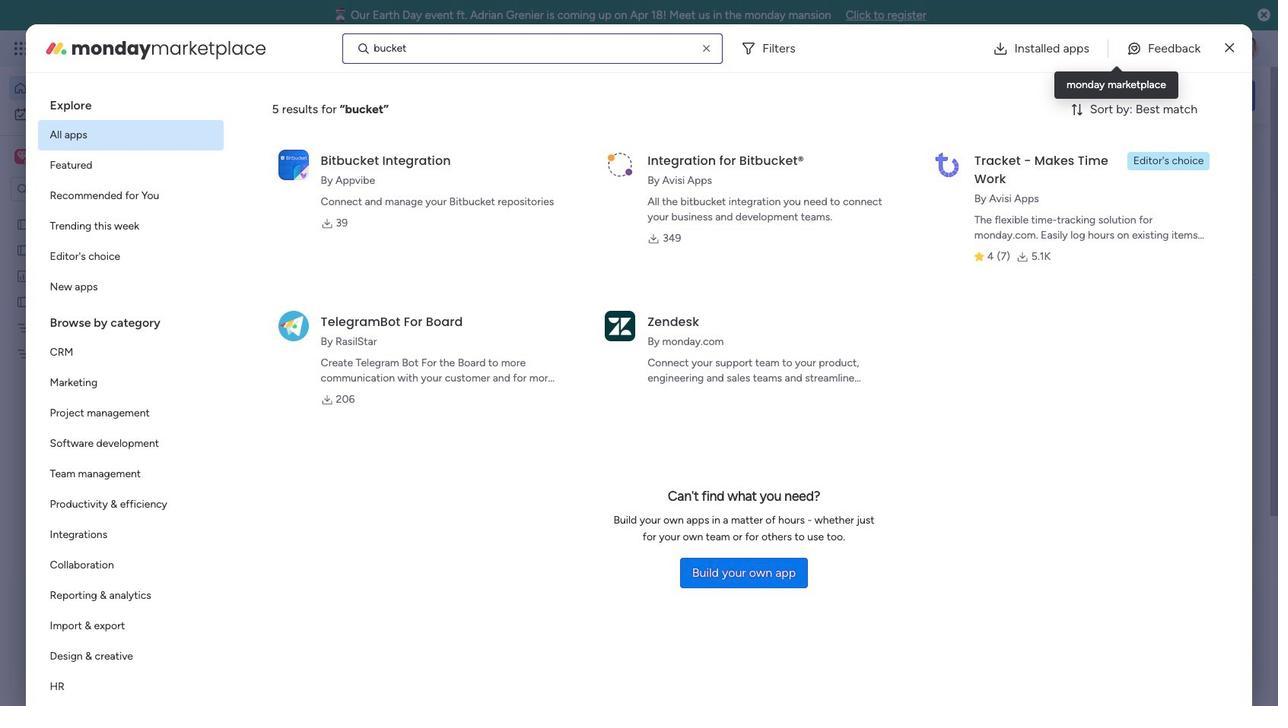 Task type: vqa. For each thing, say whether or not it's contained in the screenshot.
Close Recently visited image
no



Task type: locate. For each thing, give the bounding box(es) containing it.
1 horizontal spatial monday marketplace image
[[1108, 41, 1124, 56]]

circle o image
[[1050, 212, 1060, 224]]

help center element
[[1027, 658, 1255, 707]]

dapulse x slim image
[[1225, 39, 1234, 57]]

0 vertical spatial circle o image
[[1050, 231, 1060, 243]]

workspace selection element
[[14, 148, 127, 167]]

workspace image
[[14, 148, 30, 165], [17, 148, 27, 165]]

search everything image
[[1146, 41, 1161, 56]]

add to favorites image
[[451, 308, 466, 324]]

getting started element
[[1027, 585, 1255, 646]]

quick search results list box
[[235, 173, 990, 561]]

public board image up public board icon
[[16, 217, 30, 231]]

public board image down 'public dashboard' image
[[16, 294, 30, 309]]

circle o image
[[1050, 231, 1060, 243], [1050, 251, 1060, 262]]

2 circle o image from the top
[[1050, 251, 1060, 262]]

1 vertical spatial circle o image
[[1050, 251, 1060, 262]]

monday marketplace image left "search everything" image at the right of the page
[[1108, 41, 1124, 56]]

2 image
[[1053, 31, 1067, 48]]

1 circle o image from the top
[[1050, 231, 1060, 243]]

select product image
[[14, 41, 29, 56]]

1 vertical spatial heading
[[38, 303, 223, 338]]

app logo image
[[278, 150, 309, 180], [605, 150, 635, 180], [932, 150, 962, 180], [278, 311, 309, 341], [605, 311, 635, 341]]

0 vertical spatial heading
[[38, 85, 223, 120]]

monday marketplace image right select product icon
[[44, 36, 68, 60]]

heading
[[38, 85, 223, 120], [38, 303, 223, 338]]

0 horizontal spatial monday marketplace image
[[44, 36, 68, 60]]

1 workspace image from the left
[[14, 148, 30, 165]]

public board image
[[16, 243, 30, 257]]

option
[[9, 76, 185, 100], [9, 102, 185, 126], [38, 120, 223, 151], [38, 151, 223, 181], [38, 181, 223, 211], [0, 210, 194, 213], [38, 211, 223, 242], [38, 242, 223, 272], [38, 272, 223, 303], [38, 338, 223, 368], [38, 368, 223, 399], [38, 399, 223, 429], [38, 429, 223, 459], [38, 459, 223, 490], [38, 490, 223, 520], [38, 520, 223, 551], [38, 551, 223, 581], [38, 581, 223, 612], [38, 612, 223, 642], [38, 642, 223, 673], [38, 673, 223, 703]]

public board image
[[16, 217, 30, 231], [16, 294, 30, 309], [254, 308, 271, 325]]

monday marketplace image
[[44, 36, 68, 60], [1108, 41, 1124, 56]]

list box
[[38, 85, 223, 707], [0, 208, 194, 572]]



Task type: describe. For each thing, give the bounding box(es) containing it.
2 heading from the top
[[38, 303, 223, 338]]

v2 bolt switch image
[[1158, 87, 1167, 104]]

notifications image
[[1008, 41, 1023, 56]]

dapulse x slim image
[[1232, 141, 1251, 159]]

1 heading from the top
[[38, 85, 223, 120]]

update feed image
[[1041, 41, 1057, 56]]

2 workspace image from the left
[[17, 148, 27, 165]]

terry turtle image
[[1235, 37, 1260, 61]]

public board image up the component image
[[254, 308, 271, 325]]

help image
[[1179, 41, 1194, 56]]

Search in workspace field
[[32, 181, 127, 198]]

v2 user feedback image
[[1039, 87, 1051, 104]]

component image
[[254, 332, 268, 346]]

see plans image
[[252, 40, 266, 57]]

public dashboard image
[[16, 269, 30, 283]]



